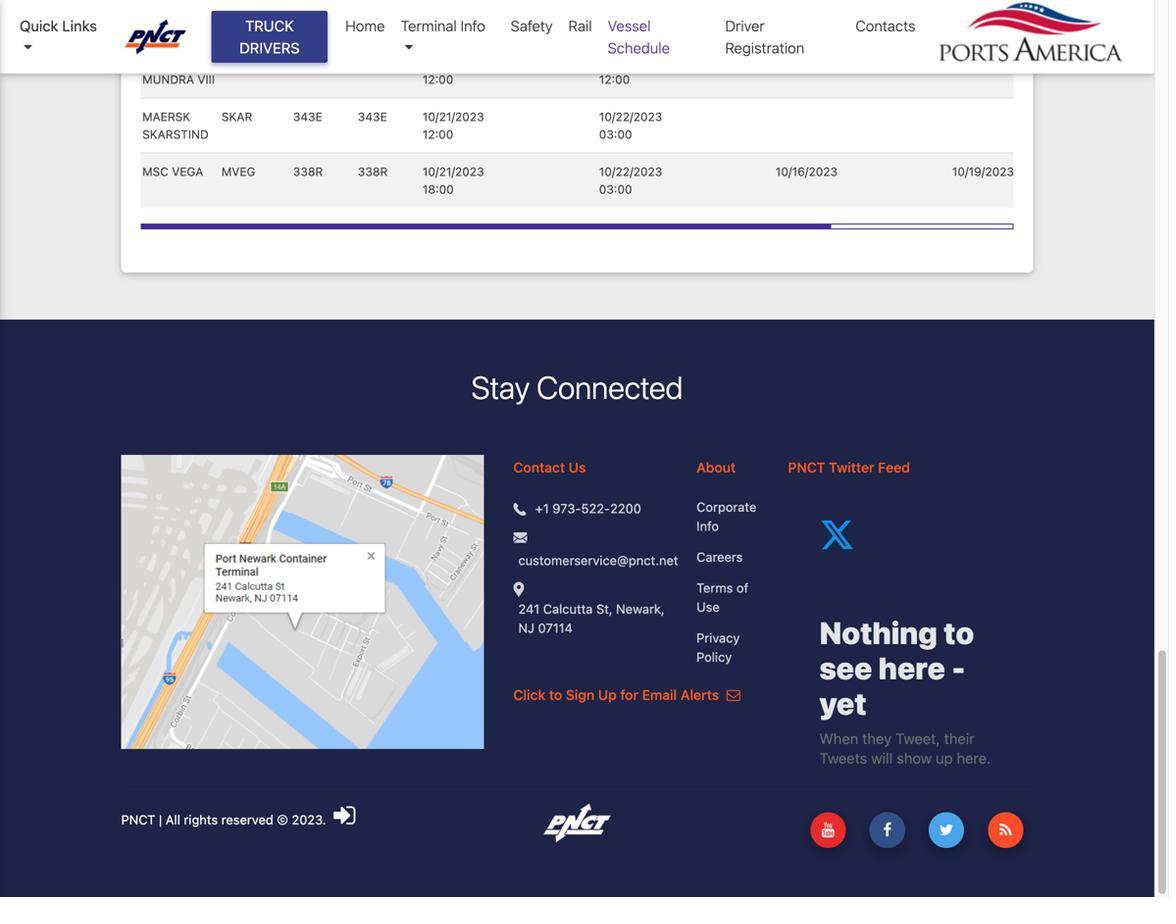 Task type: describe. For each thing, give the bounding box(es) containing it.
all
[[166, 813, 180, 828]]

12:00 for 10/22/2023 12:00
[[599, 72, 630, 86]]

about
[[697, 460, 736, 476]]

corporate info
[[697, 500, 757, 534]]

nj
[[518, 621, 535, 636]]

us
[[569, 460, 586, 476]]

pnct for pnct twitter feed
[[788, 460, 825, 476]]

©
[[277, 813, 288, 828]]

twitter
[[829, 460, 874, 476]]

12:00 down terminal info link
[[423, 72, 453, 86]]

corporate info link
[[697, 498, 759, 536]]

241 calcutta st, newark, nj 07114 link
[[518, 600, 667, 638]]

click to sign up for email alerts
[[513, 687, 723, 703]]

2 338r from the left
[[358, 165, 388, 179]]

up
[[598, 687, 617, 703]]

stay connected
[[471, 369, 683, 406]]

schedule
[[608, 39, 670, 56]]

mveg
[[221, 165, 256, 179]]

18:00
[[423, 183, 454, 196]]

msc for msc vega
[[142, 165, 169, 179]]

10/21/2023 12:00
[[423, 110, 484, 141]]

careers
[[697, 550, 743, 565]]

|
[[159, 813, 162, 828]]

driver
[[725, 17, 765, 34]]

10/21/2023 18:00
[[423, 165, 484, 196]]

newark,
[[616, 602, 665, 617]]

msc for msc mundra viii mund
[[142, 55, 169, 69]]

10/22/2023 for 10/21/2023 12:00
[[599, 110, 662, 124]]

10/22/2023 03:00 for 10/21/2023 12:00
[[599, 110, 662, 141]]

+1 973-522-2200 link
[[535, 499, 641, 519]]

2 343e from the left
[[358, 110, 387, 124]]

privacy
[[697, 631, 740, 646]]

contacts
[[856, 17, 916, 34]]

info for terminal info
[[461, 17, 485, 34]]

contacts link
[[848, 7, 923, 45]]

pnct twitter feed
[[788, 460, 910, 476]]

terminal info
[[401, 17, 485, 34]]

to
[[549, 687, 562, 703]]

pnct | all rights reserved © 2023.
[[121, 813, 330, 828]]

maersk skarstind
[[142, 110, 209, 141]]

feed
[[878, 460, 910, 476]]

home
[[345, 17, 385, 34]]

for
[[620, 687, 639, 703]]

reserved
[[221, 813, 273, 828]]

contact
[[513, 460, 565, 476]]

st,
[[596, 602, 613, 617]]

truck drivers link
[[212, 11, 328, 63]]

msc mundra viii mund
[[142, 55, 258, 86]]

rail
[[569, 17, 592, 34]]

241
[[518, 602, 540, 617]]

of
[[737, 581, 749, 596]]

sign
[[566, 687, 595, 703]]

10/22/2023 03:00 for 10/21/2023 18:00
[[599, 165, 662, 196]]

skar
[[221, 110, 252, 124]]

10/21/2023 for 18:00
[[423, 165, 484, 179]]

click to sign up for email alerts link
[[513, 687, 740, 703]]

truck
[[245, 17, 294, 34]]

contact us
[[513, 460, 586, 476]]

privacy policy
[[697, 631, 740, 665]]

terms of use
[[697, 581, 749, 615]]



Task type: vqa. For each thing, say whether or not it's contained in the screenshot.
environment,
no



Task type: locate. For each thing, give the bounding box(es) containing it.
2 vertical spatial 10/22/2023
[[599, 165, 662, 179]]

pnct left "|"
[[121, 813, 155, 828]]

pnct for pnct | all rights reserved © 2023.
[[121, 813, 155, 828]]

1 vertical spatial 03:00
[[599, 183, 632, 196]]

0 vertical spatial info
[[461, 17, 485, 34]]

info for corporate info
[[697, 519, 719, 534]]

3 10/22/2023 from the top
[[599, 165, 662, 179]]

12:00 for 10/21/2023 12:00
[[423, 128, 453, 141]]

msc vega
[[142, 165, 203, 179]]

0 vertical spatial 03:00
[[599, 128, 632, 141]]

1 horizontal spatial info
[[697, 519, 719, 534]]

corporate
[[697, 500, 757, 515]]

1 vertical spatial 10/22/2023
[[599, 110, 662, 124]]

maersk for maersk skarstind
[[142, 110, 190, 124]]

342r
[[293, 55, 323, 69]]

msc left vega
[[142, 165, 169, 179]]

+1
[[535, 501, 549, 516]]

vessel
[[608, 17, 651, 34]]

policy
[[697, 650, 732, 665]]

driver registration link
[[717, 7, 848, 67]]

quick links
[[20, 17, 97, 34]]

home link
[[337, 7, 393, 45]]

viii
[[197, 72, 215, 86]]

rail link
[[561, 7, 600, 45]]

343e
[[293, 110, 322, 124], [358, 110, 387, 124]]

0 vertical spatial 10/22/2023 03:00
[[599, 110, 662, 141]]

pnct
[[788, 460, 825, 476], [121, 813, 155, 828]]

use
[[697, 600, 720, 615]]

quick links link
[[20, 15, 106, 59]]

vega
[[172, 165, 203, 179]]

customerservice@pnct.net
[[518, 553, 678, 568]]

privacy policy link
[[697, 629, 759, 667]]

maersk inside maersk skarstind
[[142, 110, 190, 124]]

2 msc from the top
[[142, 165, 169, 179]]

0 vertical spatial 10/21/2023
[[423, 110, 484, 124]]

maersk inside maersk gateshead
[[142, 0, 190, 13]]

338r right mveg at the left top of the page
[[293, 165, 323, 179]]

1 vertical spatial info
[[697, 519, 719, 534]]

0 vertical spatial msc
[[142, 55, 169, 69]]

registration
[[725, 39, 805, 56]]

customerservice@pnct.net link
[[518, 551, 678, 571]]

envelope o image
[[727, 689, 740, 703]]

10/19/2023
[[952, 165, 1014, 179]]

12:00 up '10/21/2023 18:00'
[[423, 128, 453, 141]]

msc up mundra
[[142, 55, 169, 69]]

12:00 inside 10/22/2023 12:00
[[599, 72, 630, 86]]

drivers
[[239, 39, 300, 56]]

1 338r from the left
[[293, 165, 323, 179]]

click
[[513, 687, 546, 703]]

maersk
[[142, 0, 190, 13], [142, 110, 190, 124]]

mundra
[[142, 72, 194, 86]]

2 10/22/2023 from the top
[[599, 110, 662, 124]]

msc inside msc mundra viii mund
[[142, 55, 169, 69]]

1 horizontal spatial 338r
[[358, 165, 388, 179]]

info down corporate
[[697, 519, 719, 534]]

06:00
[[423, 17, 456, 31]]

terms
[[697, 581, 733, 596]]

alerts
[[681, 687, 719, 703]]

338r
[[293, 165, 323, 179], [358, 165, 388, 179]]

1 vertical spatial maersk
[[142, 110, 190, 124]]

12:00 inside 10/21/2023 12:00
[[423, 128, 453, 141]]

truck drivers
[[239, 17, 300, 56]]

1 horizontal spatial 343e
[[358, 110, 387, 124]]

03:00
[[599, 128, 632, 141], [599, 183, 632, 196]]

522-
[[581, 501, 610, 516]]

sign in image
[[334, 803, 355, 829]]

973-
[[553, 501, 581, 516]]

2 10/22/2023 03:00 from the top
[[599, 165, 662, 196]]

07114
[[538, 621, 573, 636]]

0 horizontal spatial 343e
[[293, 110, 322, 124]]

email
[[642, 687, 677, 703]]

2 03:00 from the top
[[599, 183, 632, 196]]

gateshead
[[142, 17, 212, 31]]

1 03:00 from the top
[[599, 128, 632, 141]]

12:00
[[423, 72, 453, 86], [599, 72, 630, 86], [423, 128, 453, 141]]

21:00
[[599, 17, 630, 31]]

03:00 for 10/21/2023 18:00
[[599, 183, 632, 196]]

10/22/2023 for 10/21/2023 18:00
[[599, 165, 662, 179]]

mund
[[221, 55, 258, 69]]

info
[[461, 17, 485, 34], [697, 519, 719, 534]]

1 msc from the top
[[142, 55, 169, 69]]

maersk gateshead
[[142, 0, 212, 31]]

338r left '10/21/2023 18:00'
[[358, 165, 388, 179]]

msc
[[142, 55, 169, 69], [142, 165, 169, 179]]

connected
[[537, 369, 683, 406]]

2200
[[610, 501, 641, 516]]

1 10/22/2023 03:00 from the top
[[599, 110, 662, 141]]

12:00 down schedule
[[599, 72, 630, 86]]

1 horizontal spatial pnct
[[788, 460, 825, 476]]

10/22/2023 03:00
[[599, 110, 662, 141], [599, 165, 662, 196]]

calcutta
[[543, 602, 593, 617]]

+1 973-522-2200
[[535, 501, 641, 516]]

rights
[[184, 813, 218, 828]]

driver registration
[[725, 17, 805, 56]]

0 horizontal spatial 338r
[[293, 165, 323, 179]]

1 vertical spatial msc
[[142, 165, 169, 179]]

10/21/2023 for 12:00
[[423, 110, 484, 124]]

safety
[[511, 17, 553, 34]]

0 vertical spatial maersk
[[142, 0, 190, 13]]

1 vertical spatial 10/22/2023 03:00
[[599, 165, 662, 196]]

1 vertical spatial pnct
[[121, 813, 155, 828]]

343e down 342r
[[293, 110, 322, 124]]

2 maersk from the top
[[142, 110, 190, 124]]

info right 06:00
[[461, 17, 485, 34]]

2023.
[[292, 813, 326, 828]]

links
[[62, 17, 97, 34]]

10/22/2023 12:00
[[599, 55, 662, 86]]

2 10/21/2023 from the top
[[423, 165, 484, 179]]

03:00 for 10/21/2023 12:00
[[599, 128, 632, 141]]

vessel schedule link
[[600, 7, 717, 67]]

1 343e from the left
[[293, 110, 322, 124]]

10/21/2023
[[423, 110, 484, 124], [423, 165, 484, 179]]

terminal
[[401, 17, 457, 34]]

1 10/22/2023 from the top
[[599, 55, 662, 69]]

skarstind
[[142, 128, 209, 141]]

careers link
[[697, 548, 759, 567]]

0 horizontal spatial pnct
[[121, 813, 155, 828]]

maersk for maersk gateshead
[[142, 0, 190, 13]]

0 vertical spatial 10/22/2023
[[599, 55, 662, 69]]

vessel schedule
[[608, 17, 670, 56]]

safety link
[[503, 7, 561, 45]]

pnct left twitter
[[788, 460, 825, 476]]

terminal info link
[[393, 7, 503, 67]]

1 vertical spatial 10/21/2023
[[423, 165, 484, 179]]

stay
[[471, 369, 530, 406]]

maersk up gateshead
[[142, 0, 190, 13]]

0 horizontal spatial info
[[461, 17, 485, 34]]

10/21/2023 up '10/21/2023 18:00'
[[423, 110, 484, 124]]

10/16/2023
[[776, 165, 838, 179]]

maersk up skarstind
[[142, 110, 190, 124]]

quick
[[20, 17, 58, 34]]

info inside corporate info
[[697, 519, 719, 534]]

343e left 10/21/2023 12:00
[[358, 110, 387, 124]]

0 vertical spatial pnct
[[788, 460, 825, 476]]

10/21/2023 up 18:00 on the left
[[423, 165, 484, 179]]

1 10/21/2023 from the top
[[423, 110, 484, 124]]

1 maersk from the top
[[142, 0, 190, 13]]

241 calcutta st, newark, nj 07114
[[518, 602, 665, 636]]



